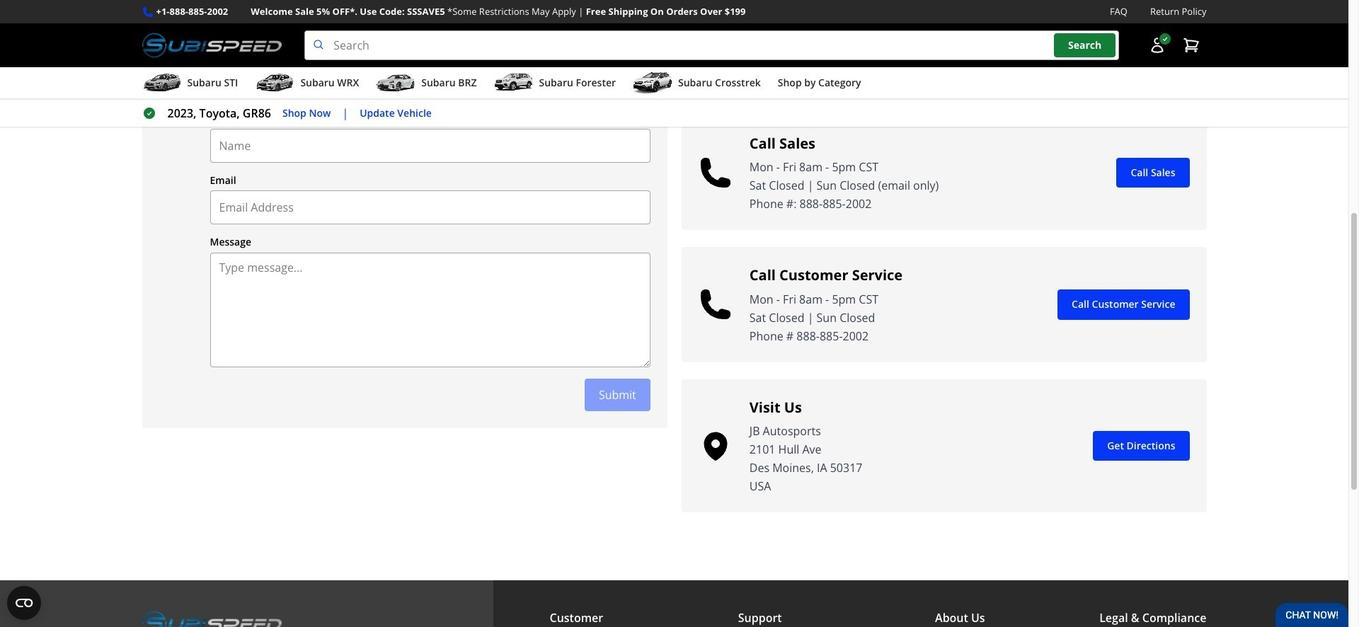 Task type: vqa. For each thing, say whether or not it's contained in the screenshot.
a subaru WRX Thumbnail Image
yes



Task type: locate. For each thing, give the bounding box(es) containing it.
1 vertical spatial subispeed logo image
[[142, 609, 282, 627]]

a subaru crosstrek thumbnail image image
[[633, 72, 673, 94]]

0 vertical spatial subispeed logo image
[[142, 31, 282, 60]]

a subaru forester thumbnail image image
[[494, 72, 533, 94]]

1 subispeed logo image from the top
[[142, 31, 282, 60]]

search input field
[[305, 31, 1119, 60]]

subispeed logo image
[[142, 31, 282, 60], [142, 609, 282, 627]]

open widget image
[[7, 586, 41, 620]]



Task type: describe. For each thing, give the bounding box(es) containing it.
Email Address text field
[[210, 191, 650, 225]]

a subaru wrx thumbnail image image
[[255, 72, 295, 94]]

a subaru brz thumbnail image image
[[376, 72, 416, 94]]

2 subispeed logo image from the top
[[142, 609, 282, 627]]

button image
[[1149, 37, 1166, 54]]

name text field
[[210, 129, 650, 163]]

Message text field
[[210, 252, 650, 367]]

a subaru sti thumbnail image image
[[142, 72, 182, 94]]



